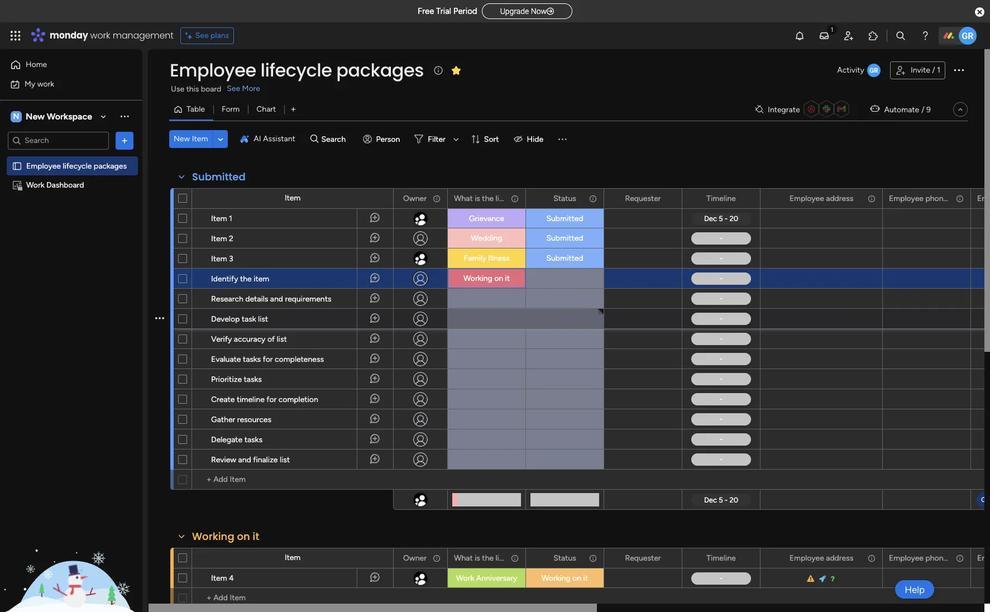 Task type: locate. For each thing, give the bounding box(es) containing it.
+ Add Item text field
[[198, 473, 388, 486], [198, 591, 388, 605]]

item inside button
[[192, 134, 208, 144]]

2 what from the top
[[454, 553, 473, 563]]

autopilot image
[[871, 102, 880, 116]]

1 vertical spatial it
[[253, 529, 259, 543]]

gather
[[211, 415, 235, 424]]

1 vertical spatial for
[[267, 395, 277, 404]]

see left plans
[[195, 31, 209, 40]]

1 vertical spatial work
[[37, 79, 54, 89]]

Employee address field
[[787, 192, 856, 205], [787, 552, 856, 564]]

2 horizontal spatial working on it
[[542, 574, 588, 583]]

lifecycle up dashboard on the left top
[[63, 161, 92, 171]]

lifecycle inside list box
[[63, 161, 92, 171]]

1 vertical spatial emp
[[977, 553, 990, 563]]

lifecycle up "add view" icon
[[261, 58, 332, 83]]

0 horizontal spatial working on it
[[192, 529, 259, 543]]

1 horizontal spatial working
[[464, 274, 492, 283]]

1 vertical spatial what is the life event?
[[454, 553, 532, 563]]

what is the life event? field up work anniversary
[[451, 552, 532, 564]]

and right "details"
[[270, 294, 283, 304]]

2 phone from the top
[[926, 553, 948, 563]]

0 vertical spatial timeline field
[[704, 192, 739, 205]]

1 phone from the top
[[926, 194, 948, 203]]

0 vertical spatial is
[[475, 194, 480, 203]]

0 vertical spatial employee phone number field
[[886, 192, 977, 205]]

management
[[113, 29, 174, 42]]

the left 'item'
[[240, 274, 252, 284]]

resources
[[237, 415, 271, 424]]

chart button
[[248, 101, 284, 118]]

what up work anniversary
[[454, 553, 473, 563]]

form
[[222, 104, 240, 114]]

requester for 2nd requester field from the bottom
[[625, 194, 661, 203]]

2 status from the top
[[554, 553, 576, 563]]

list right of
[[277, 335, 287, 344]]

emp
[[977, 194, 990, 203], [977, 553, 990, 563]]

2 is from the top
[[475, 553, 480, 563]]

life
[[496, 194, 506, 203], [496, 553, 506, 563]]

0 horizontal spatial packages
[[94, 161, 127, 171]]

address
[[826, 194, 854, 203], [826, 553, 854, 563]]

new right n
[[26, 111, 45, 121]]

2 vertical spatial it
[[583, 574, 588, 583]]

list right "task"
[[258, 314, 268, 324]]

chart
[[256, 104, 276, 114]]

for down of
[[263, 355, 273, 364]]

0 vertical spatial address
[[826, 194, 854, 203]]

working inside field
[[192, 529, 234, 543]]

list
[[258, 314, 268, 324], [277, 335, 287, 344], [280, 455, 290, 465]]

for for timeline
[[267, 395, 277, 404]]

requirements
[[285, 294, 331, 304]]

0 vertical spatial tasks
[[243, 355, 261, 364]]

verify
[[211, 335, 232, 344]]

new item
[[174, 134, 208, 144]]

event?
[[508, 194, 532, 203], [508, 553, 532, 563]]

evaluate
[[211, 355, 241, 364]]

family
[[464, 254, 486, 263]]

work left anniversary
[[456, 574, 474, 583]]

0 vertical spatial phone
[[926, 194, 948, 203]]

for
[[263, 355, 273, 364], [267, 395, 277, 404]]

1 vertical spatial status field
[[551, 552, 579, 564]]

item
[[192, 134, 208, 144], [285, 193, 301, 203], [211, 214, 227, 223], [211, 234, 227, 244], [211, 254, 227, 264], [285, 553, 301, 562], [211, 574, 227, 583]]

for right timeline
[[267, 395, 277, 404]]

working
[[464, 274, 492, 283], [192, 529, 234, 543], [542, 574, 571, 583]]

1 vertical spatial emp field
[[975, 552, 990, 564]]

0 vertical spatial event?
[[508, 194, 532, 203]]

1 up the 2
[[229, 214, 232, 223]]

2 vertical spatial on
[[573, 574, 581, 583]]

1 vertical spatial on
[[237, 529, 250, 543]]

1 what is the life event? field from the top
[[451, 192, 532, 205]]

0 vertical spatial life
[[496, 194, 506, 203]]

greg robinson image
[[959, 27, 977, 45]]

v2 search image
[[310, 133, 319, 145]]

invite / 1 button
[[890, 61, 946, 79]]

/
[[932, 65, 935, 75], [922, 105, 925, 114]]

2 vertical spatial tasks
[[244, 435, 262, 445]]

1 vertical spatial + add item text field
[[198, 591, 388, 605]]

0 vertical spatial for
[[263, 355, 273, 364]]

2 what is the life event? field from the top
[[451, 552, 532, 564]]

it inside field
[[253, 529, 259, 543]]

what is the life event? up grievance on the top of the page
[[454, 194, 532, 203]]

select product image
[[10, 30, 21, 41]]

0 horizontal spatial 1
[[229, 214, 232, 223]]

options image
[[952, 63, 966, 76], [119, 135, 130, 146], [432, 189, 440, 208], [510, 189, 518, 208], [867, 189, 875, 208], [955, 189, 963, 208], [955, 549, 963, 568]]

0 vertical spatial status
[[554, 194, 576, 203]]

1 requester field from the top
[[622, 192, 664, 205]]

column information image for submitted
[[956, 194, 965, 203]]

1 vertical spatial working
[[192, 529, 234, 543]]

show board description image
[[432, 65, 445, 76]]

accuracy
[[234, 335, 266, 344]]

0 vertical spatial it
[[505, 274, 510, 283]]

is for 2nd what is the life event? field
[[475, 553, 480, 563]]

public board image
[[12, 161, 22, 171]]

0 vertical spatial what is the life event? field
[[451, 192, 532, 205]]

0 horizontal spatial lifecycle
[[63, 161, 92, 171]]

life up grievance on the top of the page
[[496, 194, 506, 203]]

the up grievance on the top of the page
[[482, 194, 494, 203]]

the up work anniversary
[[482, 553, 494, 563]]

what for first what is the life event? field from the top
[[454, 194, 473, 203]]

private dashboard image
[[12, 180, 22, 190]]

trial
[[436, 6, 451, 16]]

list for of
[[277, 335, 287, 344]]

item 2
[[211, 234, 233, 244]]

and
[[270, 294, 283, 304], [238, 455, 251, 465]]

use
[[171, 84, 184, 94]]

1 what from the top
[[454, 194, 473, 203]]

requester
[[625, 194, 661, 203], [625, 553, 661, 563]]

activity
[[837, 65, 865, 75]]

what is the life event? up anniversary
[[454, 553, 532, 563]]

2 address from the top
[[826, 553, 854, 563]]

work right monday
[[90, 29, 110, 42]]

0 vertical spatial packages
[[336, 58, 424, 83]]

Timeline field
[[704, 192, 739, 205], [704, 552, 739, 564]]

1 what is the life event? from the top
[[454, 194, 532, 203]]

1 life from the top
[[496, 194, 506, 203]]

collapse board header image
[[956, 105, 965, 114]]

1 horizontal spatial work
[[90, 29, 110, 42]]

0 vertical spatial and
[[270, 294, 283, 304]]

phone
[[926, 194, 948, 203], [926, 553, 948, 563]]

remove from favorites image
[[451, 65, 462, 76]]

Status field
[[551, 192, 579, 205], [551, 552, 579, 564]]

more
[[242, 84, 260, 93]]

1 vertical spatial requester
[[625, 553, 661, 563]]

my work
[[25, 79, 54, 89]]

person button
[[358, 130, 407, 148]]

1 horizontal spatial 1
[[937, 65, 941, 75]]

0 vertical spatial employee lifecycle packages
[[170, 58, 424, 83]]

1 horizontal spatial /
[[932, 65, 935, 75]]

column information image
[[432, 194, 441, 203], [511, 194, 519, 203], [589, 194, 598, 203], [511, 554, 519, 563], [589, 554, 598, 563], [867, 554, 876, 563], [956, 554, 965, 563]]

what is the life event? for first what is the life event? field from the top
[[454, 194, 532, 203]]

0 vertical spatial requester field
[[622, 192, 664, 205]]

0 horizontal spatial on
[[237, 529, 250, 543]]

0 vertical spatial requester
[[625, 194, 661, 203]]

options image for first what is the life event? field from the top
[[510, 189, 518, 208]]

1 horizontal spatial on
[[494, 274, 503, 283]]

0 vertical spatial new
[[26, 111, 45, 121]]

new inside button
[[174, 134, 190, 144]]

Requester field
[[622, 192, 664, 205], [622, 552, 664, 564]]

work inside button
[[37, 79, 54, 89]]

0 vertical spatial see
[[195, 31, 209, 40]]

completion
[[279, 395, 318, 404]]

lottie animation image
[[0, 499, 142, 612]]

1 vertical spatial employee phone number field
[[886, 552, 977, 564]]

2 employee phone number from the top
[[889, 553, 977, 563]]

0 vertical spatial work
[[90, 29, 110, 42]]

add view image
[[291, 105, 296, 114]]

finalize
[[253, 455, 278, 465]]

for for tasks
[[263, 355, 273, 364]]

automate / 9
[[884, 105, 931, 114]]

dapulse close image
[[975, 7, 985, 18]]

2 timeline field from the top
[[704, 552, 739, 564]]

1 horizontal spatial packages
[[336, 58, 424, 83]]

1 horizontal spatial it
[[505, 274, 510, 283]]

it
[[505, 274, 510, 283], [253, 529, 259, 543], [583, 574, 588, 583]]

working on it
[[464, 274, 510, 283], [192, 529, 259, 543], [542, 574, 588, 583]]

1 vertical spatial what
[[454, 553, 473, 563]]

table
[[187, 104, 205, 114]]

sort button
[[466, 130, 506, 148]]

item
[[254, 274, 269, 284]]

monday
[[50, 29, 88, 42]]

0 vertical spatial employee phone number
[[889, 194, 977, 203]]

work
[[26, 180, 44, 190], [456, 574, 474, 583]]

/ inside button
[[932, 65, 935, 75]]

1 vertical spatial packages
[[94, 161, 127, 171]]

see inside button
[[195, 31, 209, 40]]

work inside list box
[[26, 180, 44, 190]]

1 vertical spatial employee lifecycle packages
[[26, 161, 127, 171]]

tasks up timeline
[[244, 375, 262, 384]]

2 requester from the top
[[625, 553, 661, 563]]

dashboard
[[46, 180, 84, 190]]

what is the life event? for 2nd what is the life event? field
[[454, 553, 532, 563]]

what for 2nd what is the life event? field
[[454, 553, 473, 563]]

workspace selection element
[[11, 110, 94, 123]]

invite members image
[[843, 30, 855, 41]]

what
[[454, 194, 473, 203], [454, 553, 473, 563]]

sort
[[484, 134, 499, 144]]

see more link
[[226, 83, 261, 94]]

1 is from the top
[[475, 194, 480, 203]]

1 horizontal spatial working on it
[[464, 274, 510, 283]]

Emp field
[[975, 192, 990, 205], [975, 552, 990, 564]]

2 requester field from the top
[[622, 552, 664, 564]]

0 horizontal spatial employee lifecycle packages
[[26, 161, 127, 171]]

assistant
[[263, 134, 295, 144]]

1 vertical spatial owner field
[[400, 552, 430, 564]]

2 emp from the top
[[977, 553, 990, 563]]

1 number from the top
[[950, 194, 977, 203]]

monday work management
[[50, 29, 174, 42]]

work
[[90, 29, 110, 42], [37, 79, 54, 89]]

status
[[554, 194, 576, 203], [554, 553, 576, 563]]

0 vertical spatial + add item text field
[[198, 473, 388, 486]]

1 vertical spatial owner
[[403, 553, 427, 563]]

1 vertical spatial is
[[475, 553, 480, 563]]

list box
[[0, 154, 142, 345]]

2 vertical spatial working
[[542, 574, 571, 583]]

1 vertical spatial see
[[227, 84, 240, 93]]

work for monday
[[90, 29, 110, 42]]

1 horizontal spatial work
[[456, 574, 474, 583]]

evaluate tasks for completeness
[[211, 355, 324, 364]]

2 what is the life event? from the top
[[454, 553, 532, 563]]

1 right 'invite'
[[937, 65, 941, 75]]

1 vertical spatial what is the life event? field
[[451, 552, 532, 564]]

review and finalize list
[[211, 455, 290, 465]]

now
[[531, 7, 547, 16]]

2 life from the top
[[496, 553, 506, 563]]

notifications image
[[794, 30, 805, 41]]

0 horizontal spatial see
[[195, 31, 209, 40]]

employee lifecycle packages up dashboard on the left top
[[26, 161, 127, 171]]

employee lifecycle packages
[[170, 58, 424, 83], [26, 161, 127, 171]]

1 emp field from the top
[[975, 192, 990, 205]]

What is the life event? field
[[451, 192, 532, 205], [451, 552, 532, 564]]

tasks down accuracy
[[243, 355, 261, 364]]

employee phone number
[[889, 194, 977, 203], [889, 553, 977, 563]]

completeness
[[275, 355, 324, 364]]

1 employee address field from the top
[[787, 192, 856, 205]]

create timeline for completion
[[211, 395, 318, 404]]

1 employee phone number field from the top
[[886, 192, 977, 205]]

new
[[26, 111, 45, 121], [174, 134, 190, 144]]

submitted inside field
[[192, 170, 246, 184]]

2 employee address from the top
[[790, 553, 854, 563]]

is up grievance on the top of the page
[[475, 194, 480, 203]]

workspace image
[[11, 110, 22, 123]]

work right private dashboard 'icon'
[[26, 180, 44, 190]]

1 vertical spatial employee address field
[[787, 552, 856, 564]]

and left finalize at left bottom
[[238, 455, 251, 465]]

lottie animation element
[[0, 499, 142, 612]]

event? for 2nd what is the life event? field
[[508, 553, 532, 563]]

new item button
[[169, 130, 212, 148]]

1 vertical spatial list
[[277, 335, 287, 344]]

0 vertical spatial employee address field
[[787, 192, 856, 205]]

2 event? from the top
[[508, 553, 532, 563]]

1 horizontal spatial employee lifecycle packages
[[170, 58, 424, 83]]

1 vertical spatial number
[[950, 553, 977, 563]]

0 vertical spatial what is the life event?
[[454, 194, 532, 203]]

1 vertical spatial employee address
[[790, 553, 854, 563]]

inbox image
[[819, 30, 830, 41]]

0 vertical spatial working
[[464, 274, 492, 283]]

1 vertical spatial status
[[554, 553, 576, 563]]

0 vertical spatial number
[[950, 194, 977, 203]]

0 vertical spatial work
[[26, 180, 44, 190]]

tasks for evaluate
[[243, 355, 261, 364]]

2 vertical spatial the
[[482, 553, 494, 563]]

Employee lifecycle packages field
[[167, 58, 427, 83]]

new inside workspace selection element
[[26, 111, 45, 121]]

0 vertical spatial status field
[[551, 192, 579, 205]]

0 horizontal spatial it
[[253, 529, 259, 543]]

option
[[0, 156, 142, 158]]

0 horizontal spatial work
[[37, 79, 54, 89]]

what is the life event? field up grievance on the top of the page
[[451, 192, 532, 205]]

0 vertical spatial employee address
[[790, 194, 854, 203]]

the
[[482, 194, 494, 203], [240, 274, 252, 284], [482, 553, 494, 563]]

column information image
[[867, 194, 876, 203], [956, 194, 965, 203], [432, 554, 441, 563]]

see left more
[[227, 84, 240, 93]]

my work button
[[7, 75, 120, 93]]

Employee phone number field
[[886, 192, 977, 205], [886, 552, 977, 564]]

0 horizontal spatial new
[[26, 111, 45, 121]]

prioritize tasks
[[211, 375, 262, 384]]

timeline
[[707, 194, 736, 203], [707, 553, 736, 563]]

2 vertical spatial working on it
[[542, 574, 588, 583]]

0 vertical spatial emp field
[[975, 192, 990, 205]]

Search in workspace field
[[23, 134, 93, 147]]

packages
[[336, 58, 424, 83], [94, 161, 127, 171]]

1 requester from the top
[[625, 194, 661, 203]]

life up anniversary
[[496, 553, 506, 563]]

rocket image
[[819, 575, 827, 583]]

ai assistant button
[[236, 130, 300, 148]]

0 vertical spatial what
[[454, 194, 473, 203]]

what up grievance on the top of the page
[[454, 194, 473, 203]]

2 vertical spatial list
[[280, 455, 290, 465]]

work for work dashboard
[[26, 180, 44, 190]]

options image
[[588, 189, 596, 208], [155, 305, 164, 332], [432, 549, 440, 568], [510, 549, 518, 568], [588, 549, 596, 568], [867, 549, 875, 568]]

/ left 9
[[922, 105, 925, 114]]

n
[[13, 111, 19, 121]]

automate
[[884, 105, 919, 114]]

dapulse integrations image
[[755, 105, 764, 114]]

1 vertical spatial lifecycle
[[63, 161, 92, 171]]

1 employee phone number from the top
[[889, 194, 977, 203]]

new down table button
[[174, 134, 190, 144]]

1 vertical spatial timeline field
[[704, 552, 739, 564]]

tasks
[[243, 355, 261, 364], [244, 375, 262, 384], [244, 435, 262, 445]]

0 vertical spatial timeline
[[707, 194, 736, 203]]

tasks for prioritize
[[244, 375, 262, 384]]

of
[[267, 335, 275, 344]]

on
[[494, 274, 503, 283], [237, 529, 250, 543], [573, 574, 581, 583]]

1 timeline field from the top
[[704, 192, 739, 205]]

0 vertical spatial lifecycle
[[261, 58, 332, 83]]

1 event? from the top
[[508, 194, 532, 203]]

Owner field
[[400, 192, 430, 205], [400, 552, 430, 564]]

0 horizontal spatial column information image
[[432, 554, 441, 563]]

1 vertical spatial timeline
[[707, 553, 736, 563]]

1 vertical spatial tasks
[[244, 375, 262, 384]]

1 inside button
[[937, 65, 941, 75]]

employee lifecycle packages up "add view" icon
[[170, 58, 424, 83]]

use this board see more
[[171, 84, 260, 94]]

1 vertical spatial employee phone number
[[889, 553, 977, 563]]

list right finalize at left bottom
[[280, 455, 290, 465]]

/ right 'invite'
[[932, 65, 935, 75]]

2 emp field from the top
[[975, 552, 990, 564]]

is up work anniversary
[[475, 553, 480, 563]]

2 horizontal spatial on
[[573, 574, 581, 583]]

tasks down resources
[[244, 435, 262, 445]]

1 owner field from the top
[[400, 192, 430, 205]]

the for 2nd what is the life event? field
[[482, 553, 494, 563]]

ai logo image
[[240, 135, 249, 144]]

work right my
[[37, 79, 54, 89]]

0 horizontal spatial work
[[26, 180, 44, 190]]

0 horizontal spatial /
[[922, 105, 925, 114]]

see plans
[[195, 31, 229, 40]]

0 vertical spatial list
[[258, 314, 268, 324]]



Task type: describe. For each thing, give the bounding box(es) containing it.
2 owner from the top
[[403, 553, 427, 563]]

item 1
[[211, 214, 232, 223]]

develop
[[211, 314, 240, 324]]

help
[[905, 584, 925, 595]]

create
[[211, 395, 235, 404]]

form button
[[213, 101, 248, 118]]

hide button
[[509, 130, 550, 148]]

board
[[201, 84, 221, 94]]

ai
[[254, 134, 261, 144]]

1 emp from the top
[[977, 194, 990, 203]]

apps image
[[868, 30, 879, 41]]

delegate
[[211, 435, 243, 445]]

packages inside list box
[[94, 161, 127, 171]]

identify
[[211, 274, 238, 284]]

list for finalize
[[280, 455, 290, 465]]

my
[[25, 79, 35, 89]]

question image
[[831, 575, 836, 583]]

Search field
[[319, 131, 352, 147]]

warning image
[[807, 575, 816, 583]]

is for first what is the life event? field from the top
[[475, 194, 480, 203]]

see inside "use this board see more"
[[227, 84, 240, 93]]

options image for 2nd owner field from the bottom of the page
[[432, 189, 440, 208]]

2 employee phone number field from the top
[[886, 552, 977, 564]]

help image
[[920, 30, 931, 41]]

home
[[26, 60, 47, 69]]

family illness
[[464, 254, 510, 263]]

employee inside list box
[[26, 161, 61, 171]]

plans
[[211, 31, 229, 40]]

verify accuracy of list
[[211, 335, 287, 344]]

1 address from the top
[[826, 194, 854, 203]]

the for first what is the life event? field from the top
[[482, 194, 494, 203]]

4
[[229, 574, 234, 583]]

2 status field from the top
[[551, 552, 579, 564]]

ai assistant
[[254, 134, 295, 144]]

2 + add item text field from the top
[[198, 591, 388, 605]]

upgrade now
[[500, 7, 547, 16]]

2 number from the top
[[950, 553, 977, 563]]

9
[[927, 105, 931, 114]]

1 vertical spatial 1
[[229, 214, 232, 223]]

delegate tasks
[[211, 435, 262, 445]]

working on it inside field
[[192, 529, 259, 543]]

item 3
[[211, 254, 233, 264]]

illness
[[488, 254, 510, 263]]

1 horizontal spatial and
[[270, 294, 283, 304]]

workspace options image
[[119, 111, 130, 122]]

options image for 1st employee phone number field from the bottom
[[955, 549, 963, 568]]

anniversary
[[476, 574, 517, 583]]

activity button
[[833, 61, 886, 79]]

2 horizontal spatial it
[[583, 574, 588, 583]]

hide
[[527, 134, 544, 144]]

work dashboard
[[26, 180, 84, 190]]

1 employee address from the top
[[790, 194, 854, 203]]

new workspace
[[26, 111, 92, 121]]

new for new item
[[174, 134, 190, 144]]

upgrade now link
[[482, 3, 573, 19]]

1 status from the top
[[554, 194, 576, 203]]

work for work anniversary
[[456, 574, 474, 583]]

life for 2nd what is the life event? field
[[496, 553, 506, 563]]

free trial period
[[418, 6, 477, 16]]

invite / 1
[[911, 65, 941, 75]]

employee lifecycle packages inside list box
[[26, 161, 127, 171]]

1 owner from the top
[[403, 194, 427, 203]]

dapulse rightstroke image
[[547, 7, 554, 16]]

1 + add item text field from the top
[[198, 473, 388, 486]]

identify the item
[[211, 274, 269, 284]]

invite
[[911, 65, 930, 75]]

glu
[[981, 496, 990, 504]]

home button
[[7, 56, 120, 74]]

1 status field from the top
[[551, 192, 579, 205]]

2
[[229, 234, 233, 244]]

3
[[229, 254, 233, 264]]

research
[[211, 294, 243, 304]]

requester for first requester field from the bottom of the page
[[625, 553, 661, 563]]

free
[[418, 6, 434, 16]]

1 horizontal spatial column information image
[[867, 194, 876, 203]]

work anniversary
[[456, 574, 517, 583]]

Submitted field
[[189, 170, 248, 184]]

1 horizontal spatial lifecycle
[[261, 58, 332, 83]]

person
[[376, 134, 400, 144]]

menu image
[[557, 133, 568, 145]]

2 horizontal spatial working
[[542, 574, 571, 583]]

2 timeline from the top
[[707, 553, 736, 563]]

life for first what is the life event? field from the top
[[496, 194, 506, 203]]

prioritize
[[211, 375, 242, 384]]

1 image
[[827, 23, 837, 35]]

0 vertical spatial on
[[494, 274, 503, 283]]

1 vertical spatial the
[[240, 274, 252, 284]]

see plans button
[[180, 27, 234, 44]]

1 timeline from the top
[[707, 194, 736, 203]]

wedding
[[471, 233, 502, 243]]

work for my
[[37, 79, 54, 89]]

phone for first employee phone number field from the top
[[926, 194, 948, 203]]

Working on it field
[[189, 529, 262, 544]]

2 employee address field from the top
[[787, 552, 856, 564]]

new for new workspace
[[26, 111, 45, 121]]

gather resources
[[211, 415, 271, 424]]

this
[[186, 84, 199, 94]]

2 owner field from the top
[[400, 552, 430, 564]]

options image for first employee phone number field from the top
[[955, 189, 963, 208]]

/ for 9
[[922, 105, 925, 114]]

arrow down image
[[450, 132, 463, 146]]

on inside field
[[237, 529, 250, 543]]

filter button
[[410, 130, 463, 148]]

grievance
[[469, 214, 504, 223]]

period
[[453, 6, 477, 16]]

tasks for delegate
[[244, 435, 262, 445]]

search everything image
[[895, 30, 907, 41]]

list box containing employee lifecycle packages
[[0, 154, 142, 345]]

angle down image
[[218, 135, 223, 143]]

research details and requirements
[[211, 294, 331, 304]]

help button
[[895, 580, 934, 599]]

workspace
[[47, 111, 92, 121]]

integrate
[[768, 105, 800, 114]]

1 vertical spatial and
[[238, 455, 251, 465]]

details
[[245, 294, 268, 304]]

column information image for working on it
[[432, 554, 441, 563]]

upgrade
[[500, 7, 529, 16]]

task
[[242, 314, 256, 324]]

timeline
[[237, 395, 265, 404]]

event? for first what is the life event? field from the top
[[508, 194, 532, 203]]

phone for 1st employee phone number field from the bottom
[[926, 553, 948, 563]]

options image for first employee address field from the top
[[867, 189, 875, 208]]

table button
[[169, 101, 213, 118]]

item 4
[[211, 574, 234, 583]]

/ for 1
[[932, 65, 935, 75]]

develop task list
[[211, 314, 268, 324]]



Task type: vqa. For each thing, say whether or not it's contained in the screenshot.
anyone
no



